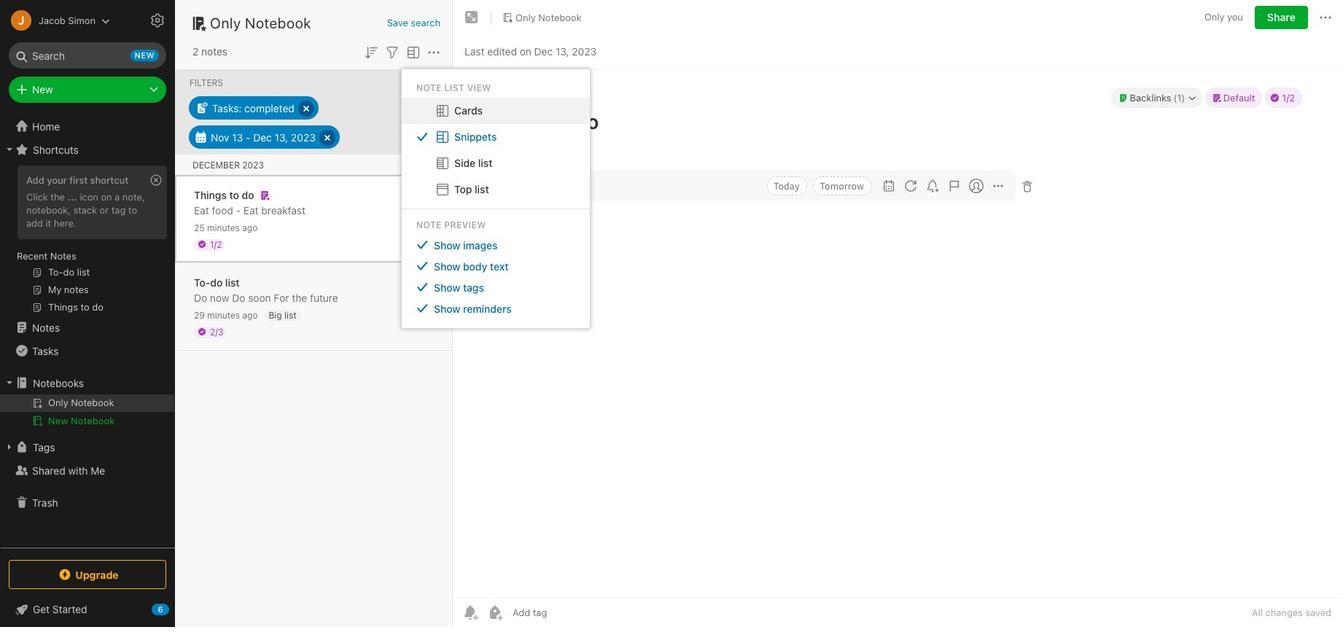 Task type: vqa. For each thing, say whether or not it's contained in the screenshot.
Main element
no



Task type: describe. For each thing, give the bounding box(es) containing it.
it
[[46, 217, 51, 229]]

last edited on dec 13, 2023
[[465, 45, 597, 57]]

29 minutes ago
[[194, 310, 258, 321]]

top list
[[455, 183, 489, 195]]

minutes for 25
[[207, 222, 240, 233]]

list
[[445, 82, 465, 93]]

cards
[[455, 104, 483, 117]]

food
[[212, 204, 233, 216]]

notebook,
[[26, 204, 71, 216]]

note,
[[122, 191, 145, 203]]

note window element
[[453, 0, 1344, 627]]

notebook for new notebook 'button'
[[71, 415, 115, 427]]

1 eat from the left
[[194, 204, 209, 216]]

changes
[[1266, 607, 1304, 619]]

list for side list
[[478, 157, 493, 169]]

show for show body text
[[434, 260, 461, 273]]

things to do
[[194, 189, 254, 201]]

click
[[26, 191, 48, 203]]

side
[[455, 157, 476, 169]]

ago for 25 minutes ago
[[242, 222, 258, 233]]

show tags link
[[402, 277, 590, 298]]

settings image
[[149, 12, 166, 29]]

2
[[193, 45, 199, 58]]

show tags
[[434, 281, 484, 294]]

show body text
[[434, 260, 509, 273]]

13
[[232, 131, 243, 143]]

only you
[[1205, 11, 1244, 23]]

Search text field
[[19, 42, 156, 69]]

last
[[465, 45, 485, 57]]

new for new notebook
[[48, 415, 68, 427]]

or
[[100, 204, 109, 216]]

click the ...
[[26, 191, 77, 203]]

only notebook inside only notebook button
[[516, 11, 582, 23]]

you
[[1228, 11, 1244, 23]]

0 vertical spatial notes
[[50, 250, 76, 262]]

list inside to-do list do now do soon for the future
[[225, 276, 240, 289]]

jacob simon
[[39, 14, 96, 26]]

here.
[[54, 217, 76, 229]]

only notebook button
[[498, 7, 587, 28]]

now
[[210, 291, 229, 304]]

add your first shortcut
[[26, 174, 129, 186]]

only inside note list element
[[210, 15, 241, 31]]

december 2023
[[193, 160, 264, 171]]

show reminders link
[[402, 298, 590, 319]]

show reminders
[[434, 303, 512, 315]]

top
[[455, 183, 472, 195]]

Add filters field
[[384, 42, 401, 61]]

tasks: completed button
[[189, 96, 319, 120]]

more actions image inside note list element
[[425, 44, 443, 61]]

upgrade button
[[9, 560, 166, 590]]

add tag image
[[487, 604, 504, 622]]

show body text link
[[402, 256, 590, 277]]

reminders
[[463, 303, 512, 315]]

Add tag field
[[511, 606, 621, 619]]

25
[[194, 222, 205, 233]]

clear
[[419, 77, 441, 88]]

to inside icon on a note, notebook, stack or tag to add it here.
[[128, 204, 137, 216]]

new button
[[9, 77, 166, 103]]

december
[[193, 160, 240, 171]]

6
[[158, 605, 163, 614]]

- for 13
[[246, 131, 251, 143]]

get started
[[33, 603, 87, 616]]

shortcuts
[[33, 143, 79, 156]]

for
[[274, 291, 289, 304]]

2 notes
[[193, 45, 228, 58]]

shortcuts button
[[0, 138, 174, 161]]

recent
[[17, 250, 48, 262]]

dec for -
[[253, 131, 272, 143]]

cards link
[[402, 98, 590, 124]]

side list
[[455, 157, 493, 169]]

the inside to-do list do now do soon for the future
[[292, 291, 307, 304]]

top list link
[[402, 176, 590, 203]]

jacob
[[39, 14, 65, 26]]

add
[[26, 174, 44, 186]]

search
[[411, 17, 441, 28]]

Note Editor text field
[[453, 70, 1344, 598]]

me
[[91, 464, 105, 477]]

view
[[467, 82, 491, 93]]

0 horizontal spatial 2023
[[242, 160, 264, 171]]

nov
[[211, 131, 229, 143]]

nov 13 - dec 13, 2023 button
[[189, 125, 340, 149]]

completed
[[245, 102, 295, 114]]

stack
[[73, 204, 97, 216]]

side list link
[[402, 150, 590, 176]]

0 horizontal spatial more actions field
[[425, 42, 443, 61]]

to-do list do now do soon for the future
[[194, 276, 338, 304]]

your
[[47, 174, 67, 186]]

tasks:
[[212, 102, 242, 114]]

show for show tags
[[434, 281, 461, 294]]

shared with me link
[[0, 459, 174, 482]]

Sort options field
[[363, 42, 380, 61]]

1 horizontal spatial do
[[242, 189, 254, 201]]

share button
[[1256, 6, 1309, 29]]

ago for 29 minutes ago
[[243, 310, 258, 321]]

2/3
[[210, 326, 224, 337]]

2023 for last edited on dec 13, 2023
[[572, 45, 597, 57]]

only inside button
[[516, 11, 536, 23]]

saved
[[1306, 607, 1332, 619]]

note for note preview
[[417, 219, 442, 230]]

on inside note window element
[[520, 45, 532, 57]]

29
[[194, 310, 205, 321]]

images
[[463, 239, 498, 252]]

tags
[[33, 441, 55, 453]]

cell inside "tree"
[[0, 395, 174, 412]]

notebook inside note list element
[[245, 15, 312, 31]]

2 eat from the left
[[244, 204, 259, 216]]

simon
[[68, 14, 96, 26]]

notebook for only notebook button
[[539, 11, 582, 23]]



Task type: locate. For each thing, give the bounding box(es) containing it.
more actions image right view options field
[[425, 44, 443, 61]]

home link
[[0, 115, 175, 138]]

0 vertical spatial 13,
[[556, 45, 569, 57]]

1 horizontal spatial 2023
[[291, 131, 316, 143]]

0 horizontal spatial notebook
[[71, 415, 115, 427]]

-
[[246, 131, 251, 143], [236, 204, 241, 216]]

more actions field right view options field
[[425, 42, 443, 61]]

0 horizontal spatial on
[[101, 191, 112, 203]]

show for show images
[[434, 239, 461, 252]]

tasks button
[[0, 339, 174, 363]]

cards menu item
[[402, 98, 590, 124]]

do up the now
[[210, 276, 223, 289]]

1 do from the left
[[194, 291, 207, 304]]

- for food
[[236, 204, 241, 216]]

to up the food
[[229, 189, 239, 201]]

new for new
[[32, 83, 53, 96]]

2 horizontal spatial only
[[1205, 11, 1225, 23]]

2 show from the top
[[434, 260, 461, 273]]

0 vertical spatial on
[[520, 45, 532, 57]]

only notebook inside note list element
[[210, 15, 312, 31]]

more actions image right share button
[[1318, 9, 1335, 26]]

1 vertical spatial minutes
[[207, 310, 240, 321]]

only notebook up notes
[[210, 15, 312, 31]]

on right edited at the left top of the page
[[520, 45, 532, 57]]

0 horizontal spatial do
[[210, 276, 223, 289]]

cell
[[0, 395, 174, 412]]

2 dropdown list menu from the top
[[402, 235, 590, 319]]

1 horizontal spatial only
[[516, 11, 536, 23]]

1 vertical spatial 2023
[[291, 131, 316, 143]]

2 horizontal spatial notebook
[[539, 11, 582, 23]]

show
[[434, 239, 461, 252], [434, 260, 461, 273], [434, 281, 461, 294], [434, 303, 461, 315]]

list up the now
[[225, 276, 240, 289]]

minutes for 29
[[207, 310, 240, 321]]

1 vertical spatial more actions field
[[425, 42, 443, 61]]

4 show from the top
[[434, 303, 461, 315]]

0 horizontal spatial 13,
[[275, 131, 288, 143]]

2023 for nov 13 - dec 13, 2023
[[291, 131, 316, 143]]

1 horizontal spatial on
[[520, 45, 532, 57]]

1 horizontal spatial only notebook
[[516, 11, 582, 23]]

tasks: completed
[[212, 102, 295, 114]]

13, for on
[[556, 45, 569, 57]]

show for show reminders
[[434, 303, 461, 315]]

only
[[1205, 11, 1225, 23], [516, 11, 536, 23], [210, 15, 241, 31]]

save
[[387, 17, 408, 28]]

ago
[[242, 222, 258, 233], [243, 310, 258, 321]]

new inside 'button'
[[48, 415, 68, 427]]

eat food - eat breakfast
[[194, 204, 306, 216]]

note left 'preview'
[[417, 219, 442, 230]]

tags button
[[0, 436, 174, 459]]

0 vertical spatial more actions image
[[1318, 9, 1335, 26]]

do down to-
[[194, 291, 207, 304]]

1 horizontal spatial to
[[229, 189, 239, 201]]

0 vertical spatial note
[[417, 82, 442, 93]]

25 minutes ago
[[194, 222, 258, 233]]

recent notes
[[17, 250, 76, 262]]

breakfast
[[261, 204, 306, 216]]

0 vertical spatial do
[[242, 189, 254, 201]]

13, down completed at the left of the page
[[275, 131, 288, 143]]

2023 down completed at the left of the page
[[291, 131, 316, 143]]

1 horizontal spatial dec
[[535, 45, 553, 57]]

dropdown list menu containing cards
[[402, 98, 590, 203]]

note list view
[[417, 82, 491, 93]]

expand note image
[[463, 9, 481, 26]]

add a reminder image
[[462, 604, 479, 622]]

3 show from the top
[[434, 281, 461, 294]]

1 horizontal spatial eat
[[244, 204, 259, 216]]

nov 13 - dec 13, 2023
[[211, 131, 316, 143]]

note
[[417, 82, 442, 93], [417, 219, 442, 230]]

2023 inside note window element
[[572, 45, 597, 57]]

note left list at the top
[[417, 82, 442, 93]]

list inside 'link'
[[478, 157, 493, 169]]

- inside button
[[246, 131, 251, 143]]

soon
[[248, 291, 271, 304]]

2 ago from the top
[[243, 310, 258, 321]]

0 vertical spatial dec
[[535, 45, 553, 57]]

2023 down only notebook button
[[572, 45, 597, 57]]

notes link
[[0, 316, 174, 339]]

0 horizontal spatial only notebook
[[210, 15, 312, 31]]

dec right 13
[[253, 131, 272, 143]]

dropdown list menu
[[402, 98, 590, 203], [402, 235, 590, 319]]

0 vertical spatial dropdown list menu
[[402, 98, 590, 203]]

0 horizontal spatial the
[[51, 191, 65, 203]]

1 vertical spatial more actions image
[[425, 44, 443, 61]]

on left a
[[101, 191, 112, 203]]

1 horizontal spatial more actions image
[[1318, 9, 1335, 26]]

dropdown list menu containing show images
[[402, 235, 590, 319]]

big
[[269, 310, 282, 321]]

list for top list
[[475, 183, 489, 195]]

list right side
[[478, 157, 493, 169]]

More actions field
[[1318, 6, 1335, 29], [425, 42, 443, 61]]

new up tags
[[48, 415, 68, 427]]

shared
[[32, 464, 65, 477]]

View options field
[[401, 42, 422, 61]]

1 vertical spatial dec
[[253, 131, 272, 143]]

shortcut
[[90, 174, 129, 186]]

0 horizontal spatial to
[[128, 204, 137, 216]]

the right for
[[292, 291, 307, 304]]

only up notes
[[210, 15, 241, 31]]

notes up tasks
[[32, 321, 60, 334]]

tasks
[[32, 345, 59, 357]]

1/2
[[210, 239, 222, 250]]

started
[[52, 603, 87, 616]]

expand notebooks image
[[4, 377, 15, 389]]

snippets
[[455, 130, 497, 143]]

1 vertical spatial notes
[[32, 321, 60, 334]]

1 dropdown list menu from the top
[[402, 98, 590, 203]]

tag
[[111, 204, 126, 216]]

0 vertical spatial more actions field
[[1318, 6, 1335, 29]]

list for big list
[[285, 310, 297, 321]]

1 horizontal spatial more actions field
[[1318, 6, 1335, 29]]

2023 down nov 13 - dec 13, 2023
[[242, 160, 264, 171]]

new search field
[[19, 42, 159, 69]]

notebooks link
[[0, 371, 174, 395]]

1 horizontal spatial 13,
[[556, 45, 569, 57]]

0 vertical spatial the
[[51, 191, 65, 203]]

0 vertical spatial to
[[229, 189, 239, 201]]

only notebook
[[516, 11, 582, 23], [210, 15, 312, 31]]

1 vertical spatial 13,
[[275, 131, 288, 143]]

shared with me
[[32, 464, 105, 477]]

do inside to-do list do now do soon for the future
[[210, 276, 223, 289]]

1 horizontal spatial do
[[232, 291, 245, 304]]

show up show tags in the left top of the page
[[434, 260, 461, 273]]

upgrade
[[75, 569, 119, 581]]

show down the note preview
[[434, 239, 461, 252]]

new inside popup button
[[32, 83, 53, 96]]

icon
[[80, 191, 98, 203]]

dec down only notebook button
[[535, 45, 553, 57]]

new up the home
[[32, 83, 53, 96]]

0 vertical spatial minutes
[[207, 222, 240, 233]]

minutes down the food
[[207, 222, 240, 233]]

notebook inside 'button'
[[71, 415, 115, 427]]

save search button
[[387, 16, 441, 30]]

0 vertical spatial ago
[[242, 222, 258, 233]]

dec inside note window element
[[535, 45, 553, 57]]

the left ...
[[51, 191, 65, 203]]

more actions field inside note window element
[[1318, 6, 1335, 29]]

expand tags image
[[4, 441, 15, 453]]

only notebook up last edited on dec 13, 2023
[[516, 11, 582, 23]]

new notebook group
[[0, 395, 174, 436]]

future
[[310, 291, 338, 304]]

1 vertical spatial the
[[292, 291, 307, 304]]

notebook inside button
[[539, 11, 582, 23]]

only left you
[[1205, 11, 1225, 23]]

filters
[[190, 77, 223, 88]]

1 vertical spatial to
[[128, 204, 137, 216]]

dec
[[535, 45, 553, 57], [253, 131, 272, 143]]

dec for on
[[535, 45, 553, 57]]

minutes
[[207, 222, 240, 233], [207, 310, 240, 321]]

1 horizontal spatial the
[[292, 291, 307, 304]]

0 horizontal spatial only
[[210, 15, 241, 31]]

body
[[463, 260, 488, 273]]

0 vertical spatial new
[[32, 83, 53, 96]]

text
[[490, 260, 509, 273]]

0 horizontal spatial do
[[194, 291, 207, 304]]

note for note list view
[[417, 82, 442, 93]]

- right the food
[[236, 204, 241, 216]]

note preview
[[417, 219, 486, 230]]

minutes down the now
[[207, 310, 240, 321]]

2 horizontal spatial 2023
[[572, 45, 597, 57]]

group
[[0, 161, 174, 322]]

big list
[[269, 310, 297, 321]]

notes right recent
[[50, 250, 76, 262]]

1 vertical spatial on
[[101, 191, 112, 203]]

show left tags
[[434, 281, 461, 294]]

first
[[69, 174, 88, 186]]

to down "note,"
[[128, 204, 137, 216]]

things
[[194, 189, 227, 201]]

icon on a note, notebook, stack or tag to add it here.
[[26, 191, 145, 229]]

0 vertical spatial 2023
[[572, 45, 597, 57]]

2 do from the left
[[232, 291, 245, 304]]

group inside "tree"
[[0, 161, 174, 322]]

more actions image inside note window element
[[1318, 9, 1335, 26]]

1 vertical spatial new
[[48, 415, 68, 427]]

0 horizontal spatial eat
[[194, 204, 209, 216]]

1 vertical spatial note
[[417, 219, 442, 230]]

share
[[1268, 11, 1297, 23]]

tree
[[0, 115, 175, 547]]

only up last edited on dec 13, 2023
[[516, 11, 536, 23]]

eat right the food
[[244, 204, 259, 216]]

clear button
[[419, 77, 441, 88]]

show down show tags in the left top of the page
[[434, 303, 461, 315]]

tree containing home
[[0, 115, 175, 547]]

0 vertical spatial -
[[246, 131, 251, 143]]

ago down soon
[[243, 310, 258, 321]]

all
[[1253, 607, 1264, 619]]

more actions field right share button
[[1318, 6, 1335, 29]]

1 vertical spatial -
[[236, 204, 241, 216]]

with
[[68, 464, 88, 477]]

1 vertical spatial dropdown list menu
[[402, 235, 590, 319]]

home
[[32, 120, 60, 132]]

13, down only notebook button
[[556, 45, 569, 57]]

13, inside note window element
[[556, 45, 569, 57]]

1 ago from the top
[[242, 222, 258, 233]]

- right 13
[[246, 131, 251, 143]]

1 vertical spatial do
[[210, 276, 223, 289]]

notebook
[[539, 11, 582, 23], [245, 15, 312, 31], [71, 415, 115, 427]]

do up eat food - eat breakfast
[[242, 189, 254, 201]]

1 show from the top
[[434, 239, 461, 252]]

2 note from the top
[[417, 219, 442, 230]]

2 vertical spatial 2023
[[242, 160, 264, 171]]

do right the now
[[232, 291, 245, 304]]

new notebook
[[48, 415, 115, 427]]

1 horizontal spatial notebook
[[245, 15, 312, 31]]

1 vertical spatial ago
[[243, 310, 258, 321]]

preview
[[445, 219, 486, 230]]

1 horizontal spatial -
[[246, 131, 251, 143]]

list inside "link"
[[475, 183, 489, 195]]

on
[[520, 45, 532, 57], [101, 191, 112, 203]]

add filters image
[[384, 44, 401, 61]]

0 horizontal spatial dec
[[253, 131, 272, 143]]

click to collapse image
[[170, 600, 181, 618]]

the inside "tree"
[[51, 191, 65, 203]]

new
[[32, 83, 53, 96], [48, 415, 68, 427]]

on inside icon on a note, notebook, stack or tag to add it here.
[[101, 191, 112, 203]]

2 minutes from the top
[[207, 310, 240, 321]]

13, inside button
[[275, 131, 288, 143]]

more actions image
[[1318, 9, 1335, 26], [425, 44, 443, 61]]

notes
[[201, 45, 228, 58]]

list right big
[[285, 310, 297, 321]]

dec inside nov 13 - dec 13, 2023 button
[[253, 131, 272, 143]]

group containing add your first shortcut
[[0, 161, 174, 322]]

1 note from the top
[[417, 82, 442, 93]]

add
[[26, 217, 43, 229]]

Help and Learning task checklist field
[[0, 598, 175, 622]]

0 horizontal spatial -
[[236, 204, 241, 216]]

note list element
[[175, 0, 453, 627]]

get
[[33, 603, 50, 616]]

save search
[[387, 17, 441, 28]]

trash link
[[0, 491, 174, 514]]

...
[[67, 191, 77, 203]]

all changes saved
[[1253, 607, 1332, 619]]

13, for -
[[275, 131, 288, 143]]

2023 inside button
[[291, 131, 316, 143]]

eat up 25
[[194, 204, 209, 216]]

Account field
[[0, 6, 110, 35]]

0 horizontal spatial more actions image
[[425, 44, 443, 61]]

1 minutes from the top
[[207, 222, 240, 233]]

ago down eat food - eat breakfast
[[242, 222, 258, 233]]

list right the 'top'
[[475, 183, 489, 195]]

eat
[[194, 204, 209, 216], [244, 204, 259, 216]]

new notebook button
[[0, 412, 174, 430]]

to inside note list element
[[229, 189, 239, 201]]



